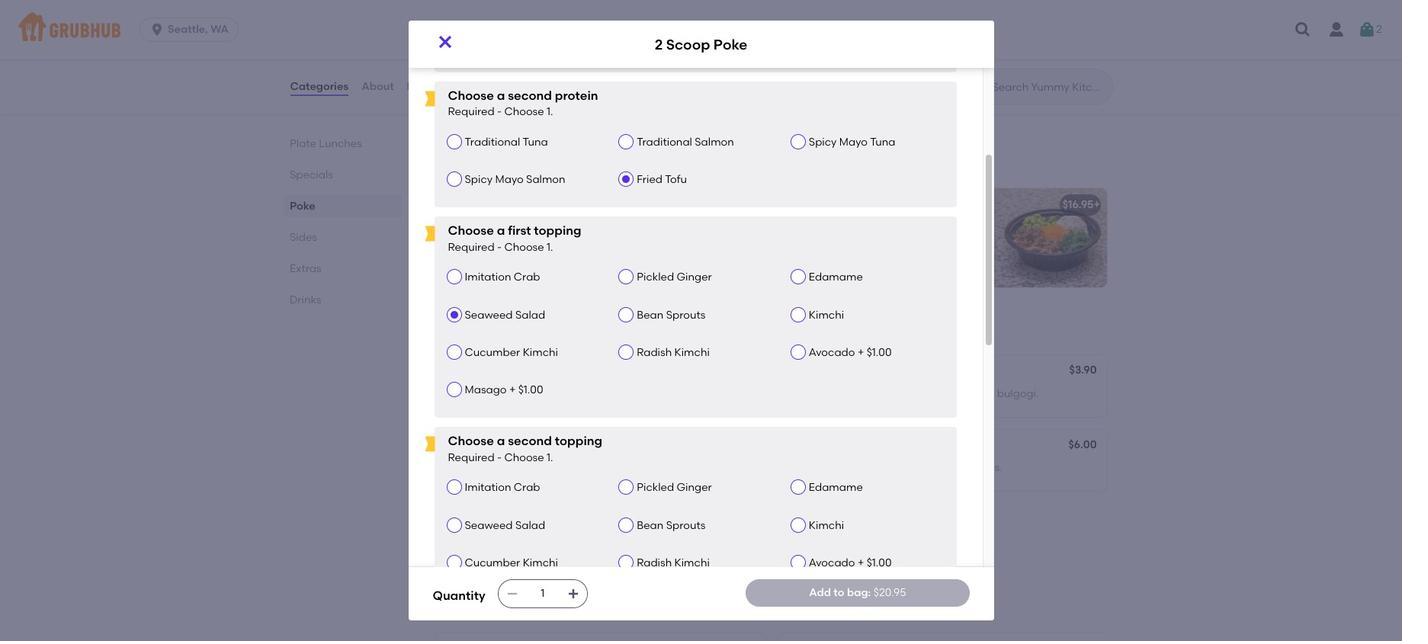 Task type: locate. For each thing, give the bounding box(es) containing it.
a inside choose a second protein required - choose 1.
[[497, 88, 505, 103]]

1 sprouts from the top
[[666, 309, 706, 321]]

1 cucumber kimchi from the top
[[465, 346, 558, 359]]

1 edamame from the top
[[809, 271, 863, 284]]

1. for choose a second protein
[[547, 106, 553, 119]]

seaweed up 4 pieces fried pork and veggie dumplings.
[[465, 519, 513, 532]]

- for choose a first topping
[[497, 241, 502, 254]]

1 vertical spatial bean
[[637, 519, 664, 532]]

into
[[565, 462, 585, 475]]

0 vertical spatial ginger
[[677, 271, 712, 284]]

2 1. from the top
[[547, 241, 553, 254]]

0 vertical spatial tofu
[[665, 38, 687, 51]]

0 horizontal spatial your
[[520, 59, 542, 72]]

1. right tuna
[[547, 451, 553, 464]]

cucumber for first
[[465, 346, 520, 359]]

comes down 1 scoop poke
[[787, 220, 824, 233]]

1 imitation crab from the top
[[465, 271, 540, 284]]

pieces for 2 pieces of fried pork and veggie egg rolls.
[[795, 462, 829, 475]]

1 vertical spatial pickled
[[637, 481, 674, 494]]

salad up 4 pieces fried pork and veggie dumplings.
[[516, 519, 546, 532]]

pickled for choose a second topping
[[637, 481, 674, 494]]

$1.00 for choose a second topping
[[867, 557, 892, 570]]

1 vertical spatial veggie
[[565, 536, 600, 549]]

0 horizontal spatial fried
[[490, 536, 514, 549]]

svg image
[[150, 22, 165, 37], [567, 588, 579, 600]]

1 vertical spatial a
[[497, 224, 505, 238]]

$1.00 for choose a first topping
[[867, 346, 892, 359]]

ginger
[[677, 271, 712, 284], [677, 481, 712, 494]]

rice
[[510, 37, 533, 50]]

2 crab from the top
[[514, 481, 540, 494]]

pieces down pieces.
[[795, 462, 829, 475]]

avocado + $1.00 for choose a first topping
[[809, 346, 892, 359]]

2 sprouts from the top
[[666, 519, 706, 532]]

fried down house
[[445, 59, 471, 72]]

0 vertical spatial cucumber
[[465, 346, 520, 359]]

1 vertical spatial cucumber kimchi
[[465, 557, 558, 570]]

sides up drinks
[[289, 231, 317, 244]]

1. inside choose a first topping required - choose 1.
[[547, 241, 553, 254]]

1 poke from the left
[[569, 220, 595, 233]]

2 comes from the left
[[787, 220, 824, 233]]

1 horizontal spatial veggie
[[919, 462, 954, 475]]

scoop right side
[[470, 440, 504, 453]]

a left first
[[497, 224, 505, 238]]

0 vertical spatial pickled
[[637, 271, 674, 284]]

2 radish from the top
[[637, 557, 672, 570]]

1 horizontal spatial tempura
[[994, 59, 1039, 72]]

bulgogi mandu
[[787, 366, 866, 378]]

1 salad from the top
[[516, 309, 546, 321]]

1. down choice
[[547, 106, 553, 119]]

about button
[[361, 59, 395, 114]]

1 - from the top
[[497, 106, 502, 119]]

edamame down 2 pieces of fried pork and veggie egg rolls.
[[809, 481, 863, 494]]

spicy down for
[[465, 173, 493, 186]]

traditional salmon
[[637, 136, 734, 149]]

second down choice
[[508, 88, 552, 103]]

0 horizontal spatial poke
[[569, 220, 595, 233]]

topping inside choose a first topping required - choose 1.
[[534, 224, 582, 238]]

1 horizontal spatial mayo
[[840, 136, 868, 149]]

1 a from the top
[[497, 88, 505, 103]]

mayo for tuna
[[840, 136, 868, 149]]

choice. left first
[[445, 236, 483, 249]]

2 inside button
[[1377, 23, 1383, 36]]

1 horizontal spatial choice.
[[787, 236, 824, 249]]

pieces down gyoza
[[454, 536, 488, 549]]

0 horizontal spatial 2 scoop poke
[[445, 199, 515, 211]]

veggie left 'dumplings.' at the bottom left of the page
[[565, 536, 600, 549]]

seaweed salad
[[465, 309, 546, 321], [465, 519, 546, 532]]

0 horizontal spatial extras
[[289, 262, 321, 275]]

2 cucumber from the top
[[465, 557, 520, 570]]

cucumber kimchi up input item quantity number field at left bottom
[[465, 557, 558, 570]]

2 edamame from the top
[[809, 481, 863, 494]]

a inside choose a first topping required - choose 1.
[[497, 224, 505, 238]]

bulgogi
[[787, 366, 827, 378]]

salmon
[[695, 136, 734, 149], [526, 173, 566, 186]]

1. inside choose a second topping required - choose 1.
[[547, 451, 553, 464]]

1 horizontal spatial your
[[610, 220, 633, 233]]

0 vertical spatial mayo
[[840, 136, 868, 149]]

0 vertical spatial pickled ginger
[[637, 271, 712, 284]]

0 horizontal spatial salmon
[[526, 173, 566, 186]]

1 vertical spatial avocado
[[809, 557, 855, 570]]

tuna
[[519, 462, 543, 475]]

1 vertical spatial extras
[[433, 597, 483, 616]]

2 vertical spatial $1.00
[[867, 557, 892, 570]]

avocado + $1.00 up add to bag: $20.95
[[809, 557, 892, 570]]

1 traditional from the left
[[465, 136, 520, 149]]

1. inside choose a second protein required - choose 1.
[[547, 106, 553, 119]]

1 vertical spatial salmon
[[526, 173, 566, 186]]

1 choice. from the left
[[445, 236, 483, 249]]

2 imitation from the top
[[465, 481, 511, 494]]

imitation down raw
[[465, 481, 511, 494]]

pickled ginger for choose a first topping
[[637, 271, 712, 284]]

1 bean sprouts from the top
[[637, 309, 706, 321]]

1 bean from the top
[[637, 309, 664, 321]]

fried tofu up peas, at the left top of page
[[637, 38, 687, 51]]

tempura up search yummy kitchen search box at the top of the page
[[994, 59, 1039, 72]]

avocado + $1.00 for choose a second topping
[[809, 557, 892, 570]]

1 vertical spatial seaweed
[[465, 519, 513, 532]]

pieces for 4 pieces fried pork and veggie dumplings.
[[454, 536, 488, 549]]

$1.00 up dumplings
[[867, 346, 892, 359]]

1 horizontal spatial salmon
[[695, 136, 734, 149]]

pickled for choose a first topping
[[637, 271, 674, 284]]

poke inside comes with 2 scoops of poke of your choice.
[[569, 220, 595, 233]]

and left peas, at the left top of page
[[634, 59, 655, 72]]

0 vertical spatial extras
[[289, 262, 321, 275]]

spicy for spicy mayo tuna
[[809, 136, 837, 149]]

1 vertical spatial seaweed salad
[[465, 519, 546, 532]]

mayo up 1 scoop poke
[[840, 136, 868, 149]]

0 vertical spatial imitation crab
[[465, 271, 540, 284]]

house fried rice
[[445, 37, 533, 50]]

second for topping
[[508, 434, 552, 449]]

tofu up peas, at the left top of page
[[665, 38, 687, 51]]

of
[[582, 59, 592, 72], [557, 220, 567, 233], [597, 220, 608, 233], [891, 220, 901, 233], [932, 220, 942, 233], [506, 462, 517, 475], [832, 462, 842, 475]]

with up the onions.
[[495, 59, 517, 72]]

korean fried chicken special image
[[993, 0, 1107, 14]]

topping up into
[[555, 434, 603, 449]]

sauce.
[[1042, 59, 1076, 72]]

radish kimchi
[[637, 346, 710, 359], [637, 557, 710, 570]]

1 horizontal spatial sides
[[433, 320, 476, 339]]

add left sides
[[433, 158, 451, 168]]

side
[[445, 440, 468, 453]]

bean
[[637, 309, 664, 321], [637, 519, 664, 532]]

0 vertical spatial crab
[[514, 271, 540, 284]]

with left beef
[[947, 387, 969, 400]]

nori.
[[665, 387, 687, 400]]

second up tuna
[[508, 434, 552, 449]]

cucumber up musubi
[[465, 346, 520, 359]]

spam musubi
[[445, 366, 516, 378]]

add
[[433, 158, 451, 168], [809, 586, 831, 599]]

1 horizontal spatial spicy
[[809, 136, 837, 149]]

1.
[[547, 106, 553, 119], [547, 241, 553, 254], [547, 451, 553, 464]]

imitation crab down tuna
[[465, 481, 540, 494]]

2 second from the top
[[508, 434, 552, 449]]

poke up sides
[[433, 136, 473, 156]]

comes inside comes with 1 scoop of poke of your choice.
[[787, 220, 824, 233]]

avocado + $1.00 up mandu
[[809, 346, 892, 359]]

salad for first
[[516, 309, 546, 321]]

1 cucumber from the top
[[465, 346, 520, 359]]

2 vertical spatial 1.
[[547, 451, 553, 464]]

kimchi
[[809, 309, 844, 321], [523, 346, 558, 359], [675, 346, 710, 359], [809, 519, 844, 532], [523, 557, 558, 570], [675, 557, 710, 570]]

with down 1 scoop poke
[[826, 220, 848, 233]]

bag:
[[847, 586, 871, 599]]

2 required from the top
[[448, 241, 495, 254]]

1 avocado from the top
[[809, 346, 855, 359]]

second for protein
[[508, 88, 552, 103]]

0 vertical spatial add
[[433, 158, 451, 168]]

2 tuna from the left
[[870, 136, 896, 149]]

1 horizontal spatial $20.95
[[874, 586, 906, 599]]

tempura right shrimp
[[923, 59, 968, 72]]

4 for 4 pieces. fried dumplings filled with beef bulgogi.
[[787, 387, 793, 400]]

2 choice. from the left
[[787, 236, 824, 249]]

4 pieces fried pork and veggie dumplings.
[[445, 536, 660, 549]]

salmon up $20.95 +
[[695, 136, 734, 149]]

0 horizontal spatial add
[[433, 158, 451, 168]]

radish
[[637, 346, 672, 359], [637, 557, 672, 570]]

2 horizontal spatial your
[[945, 220, 967, 233]]

radish kimchi down 'dumplings.' at the bottom left of the page
[[637, 557, 710, 570]]

second inside choose a second topping required - choose 1.
[[508, 434, 552, 449]]

with left first
[[484, 220, 506, 233]]

$20.95 +
[[719, 199, 759, 211]]

scoop down sides
[[454, 199, 487, 211]]

1 horizontal spatial traditional
[[637, 136, 692, 149]]

choose down first
[[504, 241, 544, 254]]

1 vertical spatial $20.95
[[874, 586, 906, 599]]

svg image left seattle,
[[150, 22, 165, 37]]

your inside fried rice with your choice of protein and peas, carrots, and onions.
[[520, 59, 542, 72]]

salad for second
[[516, 519, 546, 532]]

1 horizontal spatial add
[[809, 586, 831, 599]]

pork
[[871, 462, 894, 475], [516, 536, 540, 549]]

pieces down side scoop poke
[[470, 462, 504, 475]]

1. down scoops
[[547, 241, 553, 254]]

2 ginger from the top
[[677, 481, 712, 494]]

tofu
[[665, 38, 687, 51], [665, 173, 687, 186]]

2 traditional from the left
[[637, 136, 692, 149]]

0 vertical spatial veggie
[[919, 462, 954, 475]]

0 vertical spatial bean sprouts
[[637, 309, 706, 321]]

svg image right input item quantity number field at left bottom
[[567, 588, 579, 600]]

1 tofu from the top
[[665, 38, 687, 51]]

topping inside choose a second topping required - choose 1.
[[555, 434, 603, 449]]

0 vertical spatial imitation
[[465, 271, 511, 284]]

- inside choose a second protein required - choose 1.
[[497, 106, 502, 119]]

0 horizontal spatial comes
[[445, 220, 482, 233]]

traditional
[[465, 136, 520, 149], [637, 136, 692, 149]]

required inside choose a second protein required - choose 1.
[[448, 106, 495, 119]]

fried
[[480, 37, 507, 50], [637, 38, 663, 51], [445, 59, 471, 72], [637, 173, 663, 186], [835, 387, 860, 400]]

2 scoop poke image
[[651, 189, 765, 288]]

2 avocado + $1.00 from the top
[[809, 557, 892, 570]]

scoop for comes with 1 scoop of poke of your choice.
[[793, 199, 827, 211]]

0 vertical spatial required
[[448, 106, 495, 119]]

choice. inside comes with 2 scoops of poke of your choice.
[[445, 236, 483, 249]]

1 ginger from the top
[[677, 271, 712, 284]]

2 inside comes with 2 scoops of poke of your choice.
[[509, 220, 515, 233]]

1 seaweed salad from the top
[[465, 309, 546, 321]]

1 required from the top
[[448, 106, 495, 119]]

grilled spam on seasoned rice wrapped in nori.
[[445, 387, 687, 400]]

a up raw pieces of tuna cut into cubes.
[[497, 434, 505, 449]]

seasoned
[[529, 387, 579, 400]]

1 avocado + $1.00 from the top
[[809, 346, 892, 359]]

1 horizontal spatial rice
[[582, 387, 601, 400]]

choice. down 1 scoop poke
[[787, 236, 824, 249]]

edamame down comes with 1 scoop of poke of your choice.
[[809, 271, 863, 284]]

crab for first
[[514, 271, 540, 284]]

3 - from the top
[[497, 451, 502, 464]]

poke inside comes with 1 scoop of poke of your choice.
[[904, 220, 929, 233]]

choose down the onions.
[[448, 88, 494, 103]]

pickled ginger for choose a second topping
[[637, 481, 712, 494]]

1 vertical spatial mayo
[[495, 173, 524, 186]]

1 vertical spatial salad
[[516, 519, 546, 532]]

imitation crab for first
[[465, 271, 540, 284]]

rice up the onions.
[[473, 59, 493, 72]]

plate lunches
[[289, 137, 362, 150]]

filled
[[920, 387, 945, 400]]

2 bean sprouts from the top
[[637, 519, 706, 532]]

1 vertical spatial bean sprouts
[[637, 519, 706, 532]]

1 second from the top
[[508, 88, 552, 103]]

pieces right 6 at the top
[[848, 59, 882, 72]]

1 comes from the left
[[445, 220, 482, 233]]

required for choose a second topping
[[448, 451, 495, 464]]

sprouts for choose a first topping
[[666, 309, 706, 321]]

dumplings.
[[602, 536, 660, 549]]

sides up spam
[[433, 320, 476, 339]]

extras
[[289, 262, 321, 275], [433, 597, 483, 616]]

1 horizontal spatial tuna
[[870, 136, 896, 149]]

pieces.
[[795, 387, 832, 400]]

fried tofu down traditional salmon
[[637, 173, 687, 186]]

2 avocado from the top
[[809, 557, 855, 570]]

0 vertical spatial protein
[[595, 59, 632, 72]]

0 vertical spatial 1
[[787, 199, 791, 211]]

1 vertical spatial fried
[[490, 536, 514, 549]]

1 tempura from the left
[[923, 59, 968, 72]]

2 seaweed from the top
[[465, 519, 513, 532]]

cucumber up quantity
[[465, 557, 520, 570]]

1 left scoop
[[850, 220, 854, 233]]

scoops
[[517, 220, 554, 233]]

0 horizontal spatial rice
[[473, 59, 493, 72]]

0 vertical spatial pork
[[871, 462, 894, 475]]

add left to
[[809, 586, 831, 599]]

2 vertical spatial required
[[448, 451, 495, 464]]

1 seaweed from the top
[[465, 309, 513, 321]]

with up search icon
[[970, 59, 992, 72]]

radish up in
[[637, 346, 672, 359]]

0 vertical spatial edamame
[[809, 271, 863, 284]]

topping right first
[[534, 224, 582, 238]]

your inside comes with 1 scoop of poke of your choice.
[[945, 220, 967, 233]]

gyoza
[[445, 514, 478, 527]]

poke
[[714, 36, 748, 53], [433, 136, 473, 156], [490, 199, 515, 211], [829, 199, 855, 211], [289, 200, 315, 213], [506, 440, 532, 453]]

0 horizontal spatial svg image
[[150, 22, 165, 37]]

musubi
[[478, 366, 516, 378]]

4
[[787, 387, 793, 400], [445, 536, 451, 549]]

0 vertical spatial -
[[497, 106, 502, 119]]

- up traditional tuna
[[497, 106, 502, 119]]

pork down dumplings
[[871, 462, 894, 475]]

poke right scoops
[[569, 220, 595, 233]]

seaweed for second
[[465, 519, 513, 532]]

tempura
[[923, 59, 968, 72], [994, 59, 1039, 72]]

1 radish kimchi from the top
[[637, 346, 710, 359]]

$20.95
[[719, 199, 752, 211], [874, 586, 906, 599]]

1 vertical spatial topping
[[555, 434, 603, 449]]

1 vertical spatial ginger
[[677, 481, 712, 494]]

choose left first
[[448, 224, 494, 238]]

2 seaweed salad from the top
[[465, 519, 546, 532]]

avocado up to
[[809, 557, 855, 570]]

required inside choose a first topping required - choose 1.
[[448, 241, 495, 254]]

main navigation navigation
[[0, 0, 1403, 59]]

mayo for salmon
[[495, 173, 524, 186]]

1 vertical spatial avocado + $1.00
[[809, 557, 892, 570]]

choose
[[448, 88, 494, 103], [504, 106, 544, 119], [448, 224, 494, 238], [504, 241, 544, 254], [448, 434, 494, 449], [504, 451, 544, 464]]

1 horizontal spatial 1
[[850, 220, 854, 233]]

2 scoop poke up 'carrots,'
[[655, 36, 748, 53]]

0 horizontal spatial pork
[[516, 536, 540, 549]]

comes
[[445, 220, 482, 233], [787, 220, 824, 233]]

2 scoop poke down for
[[445, 199, 515, 211]]

spicy
[[809, 136, 837, 149], [465, 173, 493, 186]]

fried up peas, at the left top of page
[[637, 38, 663, 51]]

fried inside fried rice with your choice of protein and peas, carrots, and onions.
[[445, 59, 471, 72]]

- inside choose a second topping required - choose 1.
[[497, 451, 502, 464]]

1 pickled ginger from the top
[[637, 271, 712, 284]]

1 scoop poke
[[787, 199, 855, 211]]

0 vertical spatial sprouts
[[666, 309, 706, 321]]

with
[[495, 59, 517, 72], [970, 59, 992, 72], [484, 220, 506, 233], [826, 220, 848, 233], [947, 387, 969, 400]]

$1.00 up bag:
[[867, 557, 892, 570]]

1 pickled from the top
[[637, 271, 674, 284]]

raw pieces of tuna cut into cubes.
[[445, 462, 622, 475]]

crab down tuna
[[514, 481, 540, 494]]

1 horizontal spatial fried
[[844, 462, 868, 475]]

salad up musubi
[[516, 309, 546, 321]]

0 vertical spatial $1.00
[[867, 346, 892, 359]]

1 right $20.95 +
[[787, 199, 791, 211]]

2 a from the top
[[497, 224, 505, 238]]

avocado up bulgogi mandu
[[809, 346, 855, 359]]

3 1. from the top
[[547, 451, 553, 464]]

0 horizontal spatial tempura
[[923, 59, 968, 72]]

0 horizontal spatial mayo
[[495, 173, 524, 186]]

seattle, wa
[[168, 23, 229, 36]]

2 vertical spatial -
[[497, 451, 502, 464]]

1 vertical spatial tofu
[[665, 173, 687, 186]]

categories
[[290, 80, 349, 93]]

seaweed salad for second
[[465, 519, 546, 532]]

crab down choose a first topping required - choose 1.
[[514, 271, 540, 284]]

carte
[[809, 59, 837, 72]]

1 vertical spatial imitation crab
[[465, 481, 540, 494]]

0 vertical spatial spicy
[[809, 136, 837, 149]]

pickled
[[637, 271, 674, 284], [637, 481, 674, 494]]

scoop right $20.95 +
[[793, 199, 827, 211]]

rice left wrapped
[[582, 387, 601, 400]]

veggie left egg
[[919, 462, 954, 475]]

protein inside fried rice with your choice of protein and peas, carrots, and onions.
[[595, 59, 632, 72]]

sides
[[289, 231, 317, 244], [433, 320, 476, 339]]

1 vertical spatial cucumber
[[465, 557, 520, 570]]

0 vertical spatial $20.95
[[719, 199, 752, 211]]

of inside fried rice with your choice of protein and peas, carrots, and onions.
[[582, 59, 592, 72]]

tofu down traditional salmon
[[665, 173, 687, 186]]

4 left pieces.
[[787, 387, 793, 400]]

second inside choose a second protein required - choose 1.
[[508, 88, 552, 103]]

2 pickled from the top
[[637, 481, 674, 494]]

0 horizontal spatial 1
[[787, 199, 791, 211]]

pieces
[[848, 59, 882, 72], [470, 462, 504, 475], [795, 462, 829, 475], [454, 536, 488, 549]]

1 1. from the top
[[547, 106, 553, 119]]

protein
[[595, 59, 632, 72], [555, 88, 598, 103]]

on
[[513, 387, 527, 400]]

- down spicy mayo salmon
[[497, 241, 502, 254]]

seaweed up musubi
[[465, 309, 513, 321]]

mayo
[[840, 136, 868, 149], [495, 173, 524, 186]]

1 horizontal spatial poke
[[904, 220, 929, 233]]

la
[[797, 59, 807, 72]]

required inside choose a second topping required - choose 1.
[[448, 451, 495, 464]]

crab for second
[[514, 481, 540, 494]]

veggie
[[919, 462, 954, 475], [565, 536, 600, 549]]

0 horizontal spatial veggie
[[565, 536, 600, 549]]

0 vertical spatial seaweed
[[465, 309, 513, 321]]

comes for comes with 1 scoop of poke of your choice.
[[787, 220, 824, 233]]

with inside fried rice with your choice of protein and peas, carrots, and onions.
[[495, 59, 517, 72]]

traditional for traditional tuna
[[465, 136, 520, 149]]

1 vertical spatial 4
[[445, 536, 451, 549]]

0 vertical spatial radish kimchi
[[637, 346, 710, 359]]

2 - from the top
[[497, 241, 502, 254]]

4 down gyoza
[[445, 536, 451, 549]]

1 crab from the top
[[514, 271, 540, 284]]

protein inside choose a second protein required - choose 1.
[[555, 88, 598, 103]]

0 vertical spatial 1.
[[547, 106, 553, 119]]

0 horizontal spatial spicy
[[465, 173, 493, 186]]

2 cucumber kimchi from the top
[[465, 557, 558, 570]]

2 scoop poke
[[655, 36, 748, 53], [445, 199, 515, 211]]

imitation crab
[[465, 271, 540, 284], [465, 481, 540, 494]]

mayo down an
[[495, 173, 524, 186]]

svg image
[[1294, 21, 1313, 39], [1358, 21, 1377, 39], [436, 33, 454, 51], [506, 588, 518, 600]]

2 imitation crab from the top
[[465, 481, 540, 494]]

a
[[787, 59, 794, 72]]

add to bag: $20.95
[[809, 586, 906, 599]]

0 vertical spatial fried tofu
[[637, 38, 687, 51]]

bean sprouts for choose a first topping
[[637, 309, 706, 321]]

1 vertical spatial pickled ginger
[[637, 481, 712, 494]]

your inside comes with 2 scoops of poke of your choice.
[[610, 220, 633, 233]]

crab
[[514, 271, 540, 284], [514, 481, 540, 494]]

avocado for choose a first topping
[[809, 346, 855, 359]]

1 horizontal spatial comes
[[787, 220, 824, 233]]

1 radish from the top
[[637, 346, 672, 359]]

comes inside comes with 2 scoops of poke of your choice.
[[445, 220, 482, 233]]

3 a from the top
[[497, 434, 505, 449]]

1 vertical spatial $1.00
[[518, 384, 543, 397]]

0 horizontal spatial sides
[[289, 231, 317, 244]]

a down the onions.
[[497, 88, 505, 103]]

a inside choose a second topping required - choose 1.
[[497, 434, 505, 449]]

a
[[497, 88, 505, 103], [497, 224, 505, 238], [497, 434, 505, 449]]

2 poke from the left
[[904, 220, 929, 233]]

protein right choice
[[595, 59, 632, 72]]

1 vertical spatial required
[[448, 241, 495, 254]]

2 salad from the top
[[516, 519, 546, 532]]

choose left cut
[[504, 451, 544, 464]]

bean sprouts for choose a second topping
[[637, 519, 706, 532]]

2 radish kimchi from the top
[[637, 557, 710, 570]]

3 required from the top
[[448, 451, 495, 464]]

1 imitation from the top
[[465, 271, 511, 284]]

poke for scoops
[[569, 220, 595, 233]]

0 vertical spatial a
[[497, 88, 505, 103]]

tuna
[[523, 136, 548, 149], [870, 136, 896, 149]]

2 bean from the top
[[637, 519, 664, 532]]

salad
[[516, 309, 546, 321], [516, 519, 546, 532]]

a for choose a second topping
[[497, 434, 505, 449]]

poke up 'carrots,'
[[714, 36, 748, 53]]

traditional for traditional salmon
[[637, 136, 692, 149]]

imitation crab down choose a first topping required - choose 1.
[[465, 271, 540, 284]]

poke
[[569, 220, 595, 233], [904, 220, 929, 233]]

choice. inside comes with 1 scoop of poke of your choice.
[[787, 236, 824, 249]]

2 pickled ginger from the top
[[637, 481, 712, 494]]

- left tuna
[[497, 451, 502, 464]]

1. for choose a second topping
[[547, 451, 553, 464]]

1 vertical spatial sprouts
[[666, 519, 706, 532]]

- inside choose a first topping required - choose 1.
[[497, 241, 502, 254]]

1 vertical spatial crab
[[514, 481, 540, 494]]

0 horizontal spatial tuna
[[523, 136, 548, 149]]

salmon down the additional
[[526, 173, 566, 186]]

choose up traditional tuna
[[504, 106, 544, 119]]

rolls.
[[980, 462, 1003, 475]]

and
[[634, 59, 655, 72], [445, 74, 466, 87], [896, 462, 917, 475], [542, 536, 563, 549]]



Task type: describe. For each thing, give the bounding box(es) containing it.
raw
[[445, 462, 467, 475]]

mandu
[[829, 366, 866, 378]]

bean for choose a first topping
[[637, 309, 664, 321]]

$16.95
[[1063, 199, 1094, 211]]

edamame for choose a second topping
[[809, 481, 863, 494]]

with inside comes with 2 scoops of poke of your choice.
[[484, 220, 506, 233]]

with inside comes with 1 scoop of poke of your choice.
[[826, 220, 848, 233]]

rice inside fried rice with your choice of protein and peas, carrots, and onions.
[[473, 59, 493, 72]]

your for 2 scoop poke
[[610, 220, 633, 233]]

poke down specials
[[289, 200, 315, 213]]

topping for choose a first topping
[[534, 224, 582, 238]]

carrots,
[[688, 59, 728, 72]]

spam
[[445, 366, 476, 378]]

fried left rice
[[480, 37, 507, 50]]

1 vertical spatial svg image
[[567, 588, 579, 600]]

required for choose a first topping
[[448, 241, 495, 254]]

bulgogi.
[[997, 387, 1039, 400]]

in
[[653, 387, 662, 400]]

0 horizontal spatial $20.95
[[719, 199, 752, 211]]

1 fried tofu from the top
[[637, 38, 687, 51]]

scoop for comes with 2 scoops of poke of your choice.
[[454, 199, 487, 211]]

4 for 4 pieces fried pork and veggie dumplings.
[[445, 536, 451, 549]]

0 vertical spatial fried
[[844, 462, 868, 475]]

egg
[[957, 462, 977, 475]]

and left the onions.
[[445, 74, 466, 87]]

house
[[445, 37, 478, 50]]

cut
[[546, 462, 563, 475]]

comes for comes with 2 scoops of poke of your choice.
[[445, 220, 482, 233]]

cucumber kimchi for second
[[465, 557, 558, 570]]

$3.90
[[1070, 364, 1097, 377]]

poke up comes with 1 scoop of poke of your choice.
[[829, 199, 855, 211]]

charge.
[[554, 158, 588, 168]]

imitation for second
[[465, 481, 511, 494]]

choice. for comes with 2 scoops of poke of your choice.
[[445, 236, 483, 249]]

0 vertical spatial sides
[[289, 231, 317, 244]]

an
[[492, 158, 504, 168]]

about
[[362, 80, 394, 93]]

poke for scoop
[[904, 220, 929, 233]]

fried down traditional salmon
[[637, 173, 663, 186]]

imitation for first
[[465, 271, 511, 284]]

comes with 2 scoops of poke of your choice.
[[445, 220, 633, 249]]

edamame for choose a first topping
[[809, 271, 863, 284]]

1 horizontal spatial pork
[[871, 462, 894, 475]]

fried rice with your choice of protein and peas, carrots, and onions.
[[445, 59, 728, 87]]

$16.95 +
[[1063, 199, 1101, 211]]

spicy mayo salmon
[[465, 173, 566, 186]]

poke up tuna
[[506, 440, 532, 453]]

2 tofu from the top
[[665, 173, 687, 186]]

svg image inside seattle, wa button
[[150, 22, 165, 37]]

dumplings
[[863, 387, 917, 400]]

cucumber kimchi for first
[[465, 346, 558, 359]]

choose a first topping required - choose 1.
[[448, 224, 582, 254]]

spicy for spicy mayo salmon
[[465, 173, 493, 186]]

and up input item quantity number field at left bottom
[[542, 536, 563, 549]]

radish for choose a second topping
[[637, 557, 672, 570]]

choose up raw
[[448, 434, 494, 449]]

scoop
[[857, 220, 889, 233]]

choice. for comes with 1 scoop of poke of your choice.
[[787, 236, 824, 249]]

reviews button
[[406, 59, 450, 114]]

4 pieces. fried dumplings filled with beef bulgogi.
[[787, 387, 1039, 400]]

traditional tuna
[[465, 136, 548, 149]]

1. for choose a first topping
[[547, 241, 553, 254]]

1 horizontal spatial extras
[[433, 597, 483, 616]]

1 vertical spatial sides
[[433, 320, 476, 339]]

$15.50
[[719, 36, 752, 49]]

poke inside poke add sides for an additional charge.
[[433, 136, 473, 156]]

pieces for raw pieces of tuna cut into cubes.
[[470, 462, 504, 475]]

avocado for choose a second topping
[[809, 557, 855, 570]]

$6.00
[[1069, 438, 1097, 451]]

masago
[[465, 384, 507, 397]]

seaweed salad for first
[[465, 309, 546, 321]]

1 inside comes with 1 scoop of poke of your choice.
[[850, 220, 854, 233]]

- for choose a second topping
[[497, 451, 502, 464]]

poke add sides for an additional charge.
[[433, 136, 588, 168]]

a for choose a first topping
[[497, 224, 505, 238]]

side scoop poke
[[445, 440, 532, 453]]

spicy mayo tuna
[[809, 136, 896, 149]]

spam
[[482, 387, 511, 400]]

topping for choose a second topping
[[555, 434, 603, 449]]

2 tempura from the left
[[994, 59, 1039, 72]]

2 fried tofu from the top
[[637, 173, 687, 186]]

radish kimchi for choose a first topping
[[637, 346, 710, 359]]

a for choose a second protein
[[497, 88, 505, 103]]

ginger for choose a second topping
[[677, 481, 712, 494]]

peas,
[[658, 59, 686, 72]]

choose a second topping required - choose 1.
[[448, 434, 603, 464]]

Input item quantity number field
[[526, 580, 560, 608]]

search icon image
[[968, 78, 987, 96]]

beef
[[971, 387, 995, 400]]

additional
[[506, 158, 552, 168]]

1 vertical spatial rice
[[582, 387, 601, 400]]

seattle, wa button
[[140, 18, 245, 42]]

scoop up peas, at the left top of page
[[666, 36, 710, 53]]

6
[[839, 59, 846, 72]]

0 vertical spatial 2 scoop poke
[[655, 36, 748, 53]]

imitation crab for second
[[465, 481, 540, 494]]

choose a second protein required - choose 1.
[[448, 88, 598, 119]]

shrimp
[[885, 59, 920, 72]]

wa
[[211, 23, 229, 36]]

add inside poke add sides for an additional charge.
[[433, 158, 451, 168]]

bean for choose a second topping
[[637, 519, 664, 532]]

comes with 1 scoop of poke of your choice.
[[787, 220, 967, 249]]

1 vertical spatial 2 scoop poke
[[445, 199, 515, 211]]

wrapped
[[604, 387, 651, 400]]

radish for choose a first topping
[[637, 346, 672, 359]]

a la carte 6 pieces shrimp tempura with tempura sauce.
[[787, 59, 1076, 72]]

seattle,
[[168, 23, 208, 36]]

0 vertical spatial salmon
[[695, 136, 734, 149]]

- for choose a second protein
[[497, 106, 502, 119]]

seaweed for first
[[465, 309, 513, 321]]

onions.
[[468, 74, 505, 87]]

and left egg
[[896, 462, 917, 475]]

sprouts for choose a second topping
[[666, 519, 706, 532]]

choice
[[545, 59, 580, 72]]

1 tuna from the left
[[523, 136, 548, 149]]

grilled
[[445, 387, 479, 400]]

for
[[478, 158, 490, 168]]

drinks
[[289, 294, 321, 307]]

ginger for choose a first topping
[[677, 271, 712, 284]]

poke down spicy mayo salmon
[[490, 199, 515, 211]]

lunches
[[319, 137, 362, 150]]

masago + $1.00
[[465, 384, 543, 397]]

scoop for raw pieces of tuna cut into cubes.
[[470, 440, 504, 453]]

required for choose a second protein
[[448, 106, 495, 119]]

sides
[[454, 158, 476, 168]]

svg image inside 2 button
[[1358, 21, 1377, 39]]

cubes.
[[588, 462, 622, 475]]

to
[[834, 586, 845, 599]]

2 button
[[1358, 16, 1383, 43]]

your for 1 scoop poke
[[945, 220, 967, 233]]

specials
[[289, 169, 333, 182]]

$12.00
[[1065, 36, 1097, 49]]

reviews
[[407, 80, 449, 93]]

2 pieces of fried pork and veggie egg rolls.
[[787, 462, 1003, 475]]

fried down mandu
[[835, 387, 860, 400]]

1 scoop poke image
[[993, 189, 1107, 288]]

quantity
[[433, 589, 486, 604]]

first
[[508, 224, 531, 238]]

cucumber for second
[[465, 557, 520, 570]]

radish kimchi for choose a second topping
[[637, 557, 710, 570]]

1 vertical spatial add
[[809, 586, 831, 599]]

Search Yummy Kitchen search field
[[991, 80, 1108, 95]]

plate
[[289, 137, 316, 150]]

categories button
[[289, 59, 349, 114]]



Task type: vqa. For each thing, say whether or not it's contained in the screenshot.
the topmost At
no



